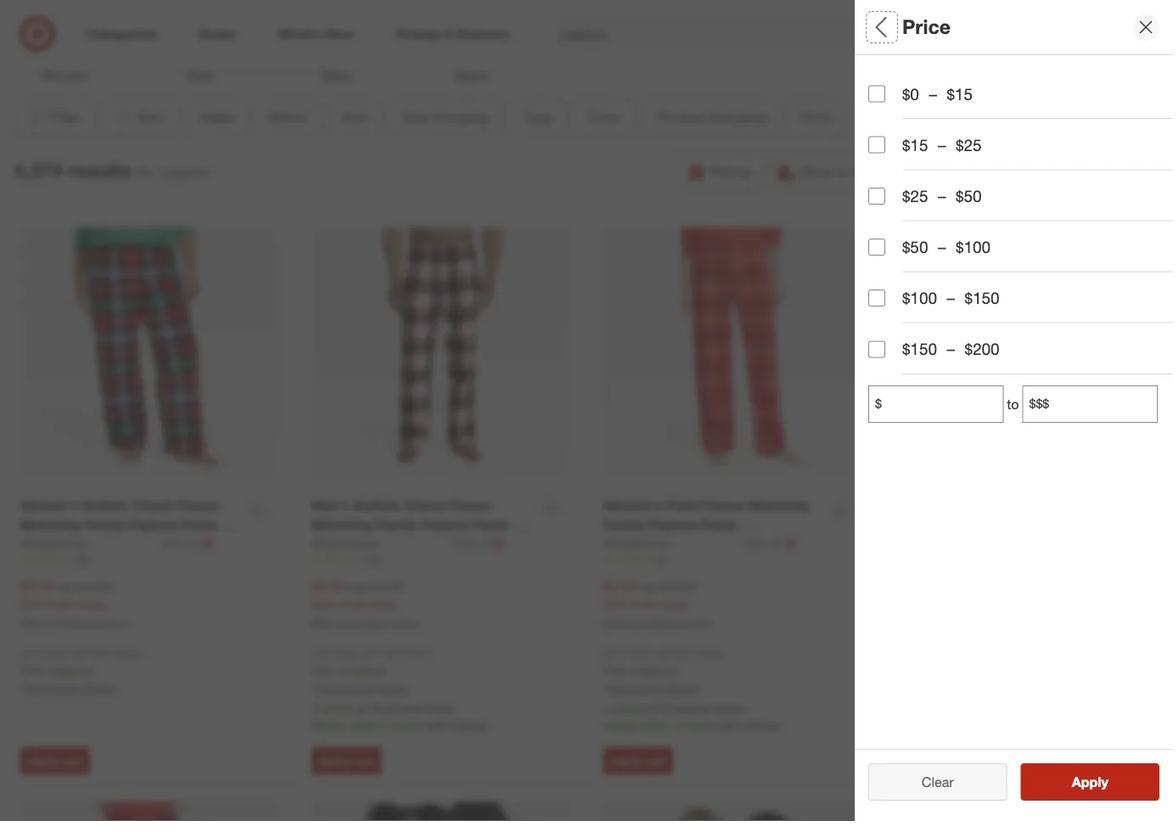 Task type: describe. For each thing, give the bounding box(es) containing it.
day
[[970, 164, 993, 180]]

buffalo for women's
[[83, 497, 128, 514]]

3 shipping from the left
[[630, 663, 676, 678]]

free for green/red/black
[[20, 663, 44, 678]]

3 ends from the left
[[630, 597, 656, 612]]

0 horizontal spatial color button
[[574, 99, 636, 137]]

- for women's buffalo check fleece matching family pajama pants - wondershop™ green/red/black
[[222, 517, 228, 533]]

sort button
[[99, 99, 178, 137]]

all filters
[[869, 15, 950, 39]]

same day delivery button
[[900, 154, 1057, 191]]

add to cart for women's plaid fleece matching family pajama pants - wondershop™ red
[[611, 755, 666, 768]]

3 exclusions from the left
[[608, 681, 664, 696]]

today for black
[[368, 597, 398, 612]]

0 horizontal spatial $50
[[903, 237, 929, 257]]

matching for women's buffalo check fleece matching family pajama pants - wondershop™ green/red/black
[[20, 517, 80, 533]]

What can we help you find? suggestions appear below search field
[[551, 15, 959, 53]]

ends for black
[[338, 597, 365, 612]]

$6.00 reg $10.00 sale ends today when purchased online for black
[[312, 578, 420, 630]]

2 for red
[[675, 718, 682, 733]]

men's buffalo check fleece matching family pajama pants - wondershop™ black link
[[312, 496, 530, 553]]

apply. for black
[[376, 681, 408, 696]]

100
[[364, 553, 381, 566]]

see results button
[[1021, 764, 1160, 801]]

$15  –  $25
[[903, 135, 982, 155]]

see results
[[1055, 774, 1127, 790]]

none text field inside price dialog
[[1023, 385, 1158, 423]]

$6.00 for women's buffalo check fleece matching family pajama pants - wondershop™ green/red/black
[[20, 578, 53, 595]]

family for black
[[376, 517, 417, 533]]

clear for clear all
[[914, 774, 946, 790]]

item type
[[869, 418, 943, 438]]

sale for women's plaid fleece matching family pajama pants - wondershop™ red
[[603, 597, 627, 612]]

4 cart from the left
[[938, 755, 957, 768]]

$25  –  $50 checkbox
[[869, 188, 886, 205]]

1 horizontal spatial $15
[[947, 84, 973, 104]]

4 add to cart button from the left
[[895, 748, 965, 775]]

$150  –  $200 checkbox
[[869, 341, 886, 358]]

exclusions for green/red/black
[[24, 681, 81, 696]]

for
[[138, 164, 154, 180]]

pajama for black
[[421, 517, 469, 533]]

character button
[[869, 341, 1174, 401]]

1 vertical spatial $15
[[903, 135, 929, 155]]

pants inside "women's plaid fleece matching family pajama pants - wondershop™ red"
[[701, 517, 738, 533]]

1 horizontal spatial type button
[[869, 104, 1174, 163]]

shipping
[[1095, 164, 1149, 180]]

$100  –  $150 checkbox
[[869, 290, 886, 307]]

size button
[[327, 99, 381, 137]]

add to cart button for women's plaid fleece matching family pajama pants - wondershop™ red
[[603, 748, 673, 775]]

mens
[[455, 67, 489, 84]]

check for black
[[404, 497, 445, 514]]

same day delivery
[[931, 164, 1046, 180]]

mens link
[[421, 0, 523, 86]]

men's
[[312, 497, 351, 514]]

cart for women's buffalo check fleece matching family pajama pants - wondershop™ green/red/black
[[62, 755, 82, 768]]

deals button
[[185, 99, 248, 137]]

$15  –  $25 checkbox
[[869, 136, 886, 153]]

1 vertical spatial product grouping button
[[869, 223, 1174, 282]]

pickup button
[[679, 154, 762, 191]]

0 horizontal spatial type button
[[510, 99, 568, 137]]

delivery
[[997, 164, 1046, 180]]

exclusions apply. link for women's plaid fleece matching family pajama pants - wondershop™ red
[[608, 681, 700, 696]]

wondershop™ inside "women's plaid fleece matching family pajama pants - wondershop™ red"
[[603, 536, 692, 553]]

1 vertical spatial $25
[[903, 186, 929, 206]]

type inside item type button
[[907, 418, 943, 438]]

to inside price dialog
[[1008, 396, 1020, 412]]

with for men's buffalo check fleece matching family pajama pants - wondershop™ black
[[362, 647, 381, 660]]

wondershop link for black
[[312, 535, 449, 552]]

sort
[[138, 109, 164, 126]]

3 purchased from the left
[[633, 617, 681, 630]]

charlotte for red
[[662, 701, 711, 716]]

kids link
[[149, 0, 251, 86]]

color button inside all filters dialog
[[869, 163, 1174, 223]]

reg for black
[[348, 579, 365, 594]]

matching for men's buffalo check fleece matching family pajama pants - wondershop™ black
[[312, 517, 372, 533]]

women's for matching
[[20, 497, 79, 514]]

search button
[[947, 15, 988, 56]]

product grouping inside all filters dialog
[[869, 240, 1006, 260]]

clear all
[[914, 774, 963, 790]]

1 horizontal spatial $25
[[956, 135, 982, 155]]

$150  –  $200
[[903, 339, 1000, 359]]

clear button
[[869, 764, 1008, 801]]

baby
[[321, 67, 352, 84]]

$0
[[903, 84, 920, 104]]

character
[[869, 359, 945, 378]]

$35 for green/red/black
[[92, 647, 109, 660]]

1 horizontal spatial $100
[[956, 237, 991, 257]]

hours for red
[[685, 718, 715, 733]]

at for men's buffalo check fleece matching family pajama pants - wondershop™ black
[[480, 536, 490, 551]]

clear for clear
[[922, 774, 954, 790]]

only at ¬ for black
[[453, 535, 505, 552]]

0 vertical spatial product grouping
[[657, 109, 766, 126]]

add to cart for women's buffalo check fleece matching family pajama pants - wondershop™ green/red/black
[[28, 755, 82, 768]]

0 vertical spatial product
[[657, 109, 705, 126]]

women link
[[14, 0, 116, 86]]

3 $10.00 from the left
[[661, 579, 696, 594]]

add to cart button for men's buffalo check fleece matching family pajama pants - wondershop™ black
[[312, 748, 382, 775]]

online for black
[[392, 617, 420, 630]]

shipping for black
[[339, 663, 384, 678]]

red
[[696, 536, 722, 553]]

size grouping
[[403, 109, 489, 126]]

size for size
[[341, 109, 367, 126]]

¬ for men's buffalo check fleece matching family pajama pants - wondershop™ black
[[494, 535, 505, 552]]

$6.00 for women's plaid fleece matching family pajama pants - wondershop™ red
[[603, 578, 637, 595]]

in
[[837, 164, 847, 180]]

in for men's buffalo check fleece matching family pajama pants - wondershop™ black
[[312, 701, 321, 716]]

0 horizontal spatial $100
[[903, 288, 938, 308]]

fleece for women's buffalo check fleece matching family pajama pants - wondershop™ green/red/black
[[177, 497, 220, 514]]

grouping inside button
[[432, 109, 489, 126]]

13
[[1141, 17, 1150, 28]]

3 only at ¬ from the left
[[744, 535, 797, 552]]

3 $35 from the left
[[676, 647, 692, 660]]

$100  –  $150
[[903, 288, 1000, 308]]

deals
[[199, 109, 234, 126]]

1 vertical spatial price
[[801, 109, 832, 126]]

3 today from the left
[[660, 597, 689, 612]]

cart for men's buffalo check fleece matching family pajama pants - wondershop™ black
[[354, 755, 374, 768]]

3 ships from the left
[[627, 647, 651, 660]]

0 vertical spatial price button
[[787, 99, 847, 137]]

¬ for women's plaid fleece matching family pajama pants - wondershop™ red
[[785, 535, 797, 552]]

filters
[[898, 15, 950, 39]]

$6.00 reg $10.00 sale ends today when purchased online for green/red/black
[[20, 578, 128, 630]]

clear all button
[[869, 764, 1008, 801]]

shipping button
[[1064, 154, 1160, 191]]

4 add to cart from the left
[[903, 755, 957, 768]]

women
[[41, 67, 88, 84]]

north for red
[[715, 701, 745, 716]]

49 link
[[603, 552, 862, 567]]

shop
[[801, 164, 833, 180]]

all
[[869, 15, 892, 39]]

only inside only ships with $35 orders free shipping * * exclusions apply.
[[20, 647, 41, 660]]

same
[[931, 164, 966, 180]]

at for women's buffalo check fleece matching family pajama pants - wondershop™ green/red/black
[[188, 536, 199, 551]]

exclusions for black
[[316, 681, 373, 696]]

item
[[869, 418, 903, 438]]

2 for wondershop™
[[383, 718, 390, 733]]

3 orders from the left
[[695, 647, 724, 660]]

$10.00 for black
[[369, 579, 404, 594]]

108
[[73, 553, 90, 566]]

green/red/black
[[113, 536, 224, 553]]

apply
[[1072, 774, 1109, 790]]

color inside all filters dialog
[[869, 181, 911, 200]]

ships for black
[[335, 647, 359, 660]]

reg for green/red/black
[[56, 579, 74, 594]]

100 link
[[312, 552, 570, 567]]

product inside all filters dialog
[[869, 240, 930, 260]]

purchased for green/red/black
[[49, 617, 98, 630]]

charlotte for wondershop™
[[371, 701, 420, 716]]

all filters dialog
[[855, 0, 1174, 821]]

1 horizontal spatial type
[[869, 121, 905, 141]]

0 vertical spatial $150
[[965, 288, 1000, 308]]

when for women's buffalo check fleece matching family pajama pants - wondershop™ green/red/black
[[20, 617, 46, 630]]

family inside "women's plaid fleece matching family pajama pants - wondershop™ red"
[[603, 517, 645, 533]]

kids
[[187, 67, 214, 84]]

pajama inside "women's plaid fleece matching family pajama pants - wondershop™ red"
[[649, 517, 697, 533]]

search
[[947, 27, 988, 44]]

108 link
[[20, 552, 279, 567]]

1 vertical spatial $150
[[903, 339, 938, 359]]

4,374 results for "pajama"
[[14, 158, 213, 182]]

filter button
[[14, 99, 93, 137]]



Task type: vqa. For each thing, say whether or not it's contained in the screenshot.
Hi,
no



Task type: locate. For each thing, give the bounding box(es) containing it.
0 horizontal spatial hours
[[393, 718, 423, 733]]

2 pajama from the left
[[421, 517, 469, 533]]

1 horizontal spatial within
[[641, 718, 672, 733]]

¬
[[202, 535, 213, 552], [494, 535, 505, 552], [785, 535, 797, 552]]

2 horizontal spatial wondershop™
[[603, 536, 692, 553]]

with for women's plaid fleece matching family pajama pants - wondershop™ red
[[654, 647, 673, 660]]

4,374
[[14, 158, 62, 182]]

free inside only ships with $35 orders free shipping * * exclusions apply.
[[20, 663, 44, 678]]

0 vertical spatial product grouping button
[[643, 99, 780, 137]]

to
[[1008, 396, 1020, 412], [50, 755, 60, 768], [342, 755, 351, 768], [633, 755, 643, 768], [925, 755, 935, 768]]

1 horizontal spatial matching
[[312, 517, 372, 533]]

- up 49 link
[[741, 517, 747, 533]]

2 add to cart button from the left
[[312, 748, 382, 775]]

wondershop up 108 on the left bottom of the page
[[20, 536, 88, 551]]

black
[[404, 536, 441, 553]]

0 horizontal spatial type
[[524, 109, 553, 126]]

None text field
[[869, 385, 1004, 423]]

0 horizontal spatial matching
[[20, 517, 80, 533]]

1 horizontal spatial $6.00 reg $10.00 sale ends today when purchased online
[[312, 578, 420, 630]]

orders
[[111, 647, 141, 660], [403, 647, 433, 660], [695, 647, 724, 660]]

women's plaid fleece matching family pajama pants - wondershop™ red image
[[603, 228, 862, 486], [603, 228, 862, 486]]

$50 right $50  –  $100 option
[[903, 237, 929, 257]]

0 horizontal spatial apply.
[[84, 681, 116, 696]]

0 horizontal spatial online
[[101, 617, 128, 630]]

1 horizontal spatial exclusions apply. link
[[316, 681, 408, 696]]

$35 inside only ships with $35 orders free shipping * * exclusions apply.
[[92, 647, 109, 660]]

only ships with $35 orders free shipping * * exclusions apply. in stock at  charlotte north ready within 2 hours with pickup for wondershop™
[[312, 647, 488, 733]]

baby link
[[285, 0, 387, 86]]

1 horizontal spatial reg
[[348, 579, 365, 594]]

2 shipping from the left
[[339, 663, 384, 678]]

- up 100 link
[[514, 517, 519, 533]]

2 size from the left
[[403, 109, 428, 126]]

$100 right $100  –  $150 checkbox
[[903, 288, 938, 308]]

with for women's buffalo check fleece matching family pajama pants - wondershop™ green/red/black
[[71, 647, 89, 660]]

women's buffalo check fleece matching family pajama pants - wondershop™ green/red/black
[[20, 497, 228, 553]]

only at ¬ up 108 link
[[161, 535, 213, 552]]

0 horizontal spatial fleece
[[177, 497, 220, 514]]

ships inside only ships with $35 orders free shipping * * exclusions apply.
[[44, 647, 68, 660]]

1 within from the left
[[349, 718, 380, 733]]

0 horizontal spatial purchased
[[49, 617, 98, 630]]

product up $100  –  $150 checkbox
[[869, 240, 930, 260]]

ships for green/red/black
[[44, 647, 68, 660]]

online up only ships with $35 orders free shipping * * exclusions apply.
[[101, 617, 128, 630]]

2 horizontal spatial $6.00 reg $10.00 sale ends today when purchased online
[[603, 578, 711, 630]]

to for women's buffalo check fleece matching family pajama pants - wondershop™ green/red/black
[[50, 755, 60, 768]]

fleece right plaid
[[702, 497, 745, 514]]

apply. inside only ships with $35 orders free shipping * * exclusions apply.
[[84, 681, 116, 696]]

3 pants from the left
[[701, 517, 738, 533]]

sale for men's buffalo check fleece matching family pajama pants - wondershop™ black
[[312, 597, 335, 612]]

2 cart from the left
[[354, 755, 374, 768]]

0 horizontal spatial shipping
[[47, 663, 92, 678]]

clear inside 'button'
[[914, 774, 946, 790]]

0 horizontal spatial -
[[222, 517, 228, 533]]

2 horizontal spatial grouping
[[934, 240, 1006, 260]]

0 vertical spatial color
[[589, 109, 622, 126]]

$150 right $150  –  $200 checkbox
[[903, 339, 938, 359]]

2 horizontal spatial pants
[[701, 517, 738, 533]]

$0  –  $15
[[903, 84, 973, 104]]

$25
[[956, 135, 982, 155], [903, 186, 929, 206]]

1 horizontal spatial free
[[312, 663, 335, 678]]

$6.00 reg $10.00 sale ends today when purchased online down 49
[[603, 578, 711, 630]]

reg down 49
[[640, 579, 657, 594]]

0 horizontal spatial color
[[589, 109, 622, 126]]

0 horizontal spatial pajama
[[129, 517, 178, 533]]

3 exclusions apply. link from the left
[[608, 681, 700, 696]]

add to cart button for women's buffalo check fleece matching family pajama pants - wondershop™ green/red/black
[[20, 748, 90, 775]]

1 fleece from the left
[[177, 497, 220, 514]]

2
[[383, 718, 390, 733], [675, 718, 682, 733]]

0 horizontal spatial $6.00
[[20, 578, 53, 595]]

wondershop for women's buffalo check fleece matching family pajama pants - wondershop™ green/red/black
[[20, 536, 88, 551]]

$10.00 down 49
[[661, 579, 696, 594]]

2 horizontal spatial fleece
[[702, 497, 745, 514]]

all
[[950, 774, 963, 790]]

size down baby at left
[[341, 109, 367, 126]]

exclusions inside only ships with $35 orders free shipping * * exclusions apply.
[[24, 681, 81, 696]]

women's buffalo check fleece matching family pajama pants - wondershop™ red image
[[20, 802, 279, 821], [20, 802, 279, 821]]

1 horizontal spatial product
[[869, 240, 930, 260]]

1 horizontal spatial check
[[404, 497, 445, 514]]

1 vertical spatial product
[[869, 240, 930, 260]]

0 horizontal spatial $35
[[92, 647, 109, 660]]

2 charlotte from the left
[[662, 701, 711, 716]]

buffalo inside men's buffalo check fleece matching family pajama pants - wondershop™ black
[[354, 497, 400, 514]]

2 add from the left
[[319, 755, 339, 768]]

results inside button
[[1083, 774, 1127, 790]]

add for women's plaid fleece matching family pajama pants - wondershop™ red
[[611, 755, 630, 768]]

in
[[312, 701, 321, 716], [603, 701, 613, 716]]

13 link
[[1119, 15, 1157, 53]]

ready for men's buffalo check fleece matching family pajama pants - wondershop™ black
[[312, 718, 346, 733]]

2 only ships with $35 orders free shipping * * exclusions apply. in stock at  charlotte north ready within 2 hours with pickup from the left
[[603, 647, 779, 733]]

women's left plaid
[[603, 497, 662, 514]]

pants up "green/red/black"
[[181, 517, 218, 533]]

fleece up "green/red/black"
[[177, 497, 220, 514]]

women's up 108 on the left bottom of the page
[[20, 497, 79, 514]]

- up "green/red/black"
[[222, 517, 228, 533]]

grouping up pickup
[[709, 109, 766, 126]]

1 pants from the left
[[181, 517, 218, 533]]

product grouping button
[[643, 99, 780, 137], [869, 223, 1174, 282]]

fleece inside men's buffalo check fleece matching family pajama pants - wondershop™ black
[[449, 497, 492, 514]]

check inside women's buffalo check fleece matching family pajama pants - wondershop™ green/red/black
[[132, 497, 174, 514]]

2 2 from the left
[[675, 718, 682, 733]]

check up black
[[404, 497, 445, 514]]

4 add from the left
[[903, 755, 922, 768]]

reg down 108 on the left bottom of the page
[[56, 579, 74, 594]]

1 horizontal spatial apply.
[[376, 681, 408, 696]]

shipping
[[47, 663, 92, 678], [339, 663, 384, 678], [630, 663, 676, 678]]

1 horizontal spatial ready
[[603, 718, 637, 733]]

1 horizontal spatial product grouping
[[869, 240, 1006, 260]]

pickup for men's buffalo check fleece matching family pajama pants - wondershop™ black
[[452, 718, 488, 733]]

1 horizontal spatial sale
[[312, 597, 335, 612]]

$25 up day on the top right of page
[[956, 135, 982, 155]]

0 horizontal spatial only at ¬
[[161, 535, 213, 552]]

purchased up only ships with $35 orders free shipping * * exclusions apply.
[[49, 617, 98, 630]]

pajama inside women's buffalo check fleece matching family pajama pants - wondershop™ green/red/black
[[129, 517, 178, 533]]

grouping down 'mens'
[[432, 109, 489, 126]]

$6.00 reg $10.00 sale ends today when purchased online down 100
[[312, 578, 420, 630]]

2 $10.00 from the left
[[369, 579, 404, 594]]

orders for black
[[403, 647, 433, 660]]

2 pants from the left
[[473, 517, 510, 533]]

today for green/red/black
[[76, 597, 106, 612]]

women's inside women's buffalo check fleece matching family pajama pants - wondershop™ green/red/black
[[20, 497, 79, 514]]

buffalo up 108 on the left bottom of the page
[[83, 497, 128, 514]]

size grouping button
[[388, 99, 503, 137]]

color
[[589, 109, 622, 126], [869, 181, 911, 200]]

3 add to cart button from the left
[[603, 748, 673, 775]]

add to cart
[[28, 755, 82, 768], [319, 755, 374, 768], [611, 755, 666, 768], [903, 755, 957, 768]]

results
[[68, 158, 131, 182], [1083, 774, 1127, 790]]

stock for men's buffalo check fleece matching family pajama pants - wondershop™ black
[[325, 701, 354, 716]]

2 check from the left
[[404, 497, 445, 514]]

1 sale from the left
[[20, 597, 43, 612]]

Include out of stock checkbox
[[869, 715, 886, 732]]

shop in store
[[801, 164, 882, 180]]

cart
[[62, 755, 82, 768], [354, 755, 374, 768], [646, 755, 666, 768], [938, 755, 957, 768]]

2 $35 from the left
[[384, 647, 400, 660]]

check up "green/red/black"
[[132, 497, 174, 514]]

3 add to cart from the left
[[611, 755, 666, 768]]

0 horizontal spatial results
[[68, 158, 131, 182]]

women's buffalo check fleece matching family pajama pants - wondershop™ green/red/black link
[[20, 496, 239, 553]]

shipping inside only ships with $35 orders free shipping * * exclusions apply.
[[47, 663, 92, 678]]

pajama up black
[[421, 517, 469, 533]]

women's for family
[[603, 497, 662, 514]]

1 add from the left
[[28, 755, 47, 768]]

results for 4,374
[[68, 158, 131, 182]]

$6.00 for men's buffalo check fleece matching family pajama pants - wondershop™ black
[[312, 578, 345, 595]]

pants up 100 link
[[473, 517, 510, 533]]

0 horizontal spatial wondershop
[[20, 536, 88, 551]]

$15 right $0
[[947, 84, 973, 104]]

see
[[1055, 774, 1079, 790]]

filter
[[50, 109, 80, 126]]

when for men's buffalo check fleece matching family pajama pants - wondershop™ black
[[312, 617, 338, 630]]

today down 108 on the left bottom of the page
[[76, 597, 106, 612]]

check for green/red/black
[[132, 497, 174, 514]]

stock for women's plaid fleece matching family pajama pants - wondershop™ red
[[616, 701, 646, 716]]

¬ up 108 link
[[202, 535, 213, 552]]

3 cart from the left
[[646, 755, 666, 768]]

1 $10.00 from the left
[[77, 579, 113, 594]]

*
[[92, 663, 96, 678], [384, 663, 388, 678], [676, 663, 680, 678], [20, 681, 24, 696], [312, 681, 316, 696], [603, 681, 608, 696]]

only at ¬ up 100 link
[[453, 535, 505, 552]]

1 apply. from the left
[[84, 681, 116, 696]]

results right see
[[1083, 774, 1127, 790]]

free
[[20, 663, 44, 678], [312, 663, 335, 678], [603, 663, 627, 678]]

1 online from the left
[[101, 617, 128, 630]]

2 north from the left
[[715, 701, 745, 716]]

$50  –  $100 checkbox
[[869, 239, 886, 256]]

$100 up $100  –  $150
[[956, 237, 991, 257]]

hours for wondershop™
[[393, 718, 423, 733]]

0 horizontal spatial within
[[349, 718, 380, 733]]

1 pajama from the left
[[129, 517, 178, 533]]

1 women's from the left
[[20, 497, 79, 514]]

1 horizontal spatial pajama
[[421, 517, 469, 533]]

price up $150  –  $200 checkbox
[[869, 299, 909, 319]]

ends down 49
[[630, 597, 656, 612]]

in for women's plaid fleece matching family pajama pants - wondershop™ red
[[603, 701, 613, 716]]

1 horizontal spatial wondershop™
[[312, 536, 401, 553]]

2 horizontal spatial online
[[684, 617, 711, 630]]

2 horizontal spatial wondershop link
[[603, 535, 741, 552]]

none text field inside price dialog
[[869, 385, 1004, 423]]

1 add to cart from the left
[[28, 755, 82, 768]]

2 ends from the left
[[338, 597, 365, 612]]

pickup
[[710, 164, 751, 180]]

$0  –  $15 checkbox
[[869, 85, 886, 102]]

1 clear from the left
[[914, 774, 946, 790]]

1 exclusions from the left
[[24, 681, 81, 696]]

$150 up the $200
[[965, 288, 1000, 308]]

2 horizontal spatial apply.
[[668, 681, 700, 696]]

to for men's buffalo check fleece matching family pajama pants - wondershop™ black
[[342, 755, 351, 768]]

grouping inside all filters dialog
[[934, 240, 1006, 260]]

buffalo for men's
[[354, 497, 400, 514]]

size for size grouping
[[403, 109, 428, 126]]

grouping
[[432, 109, 489, 126], [709, 109, 766, 126], [934, 240, 1006, 260]]

fleece for men's buffalo check fleece matching family pajama pants - wondershop™ black
[[449, 497, 492, 514]]

¬ up 49 link
[[785, 535, 797, 552]]

1 when from the left
[[20, 617, 46, 630]]

ends for green/red/black
[[47, 597, 73, 612]]

49
[[656, 553, 667, 566]]

size right size button
[[403, 109, 428, 126]]

0 horizontal spatial ships
[[44, 647, 68, 660]]

stock
[[325, 701, 354, 716], [616, 701, 646, 716]]

apply. for green/red/black
[[84, 681, 116, 696]]

brand
[[269, 109, 306, 126]]

1 horizontal spatial grouping
[[709, 109, 766, 126]]

shipping for green/red/black
[[47, 663, 92, 678]]

3 add from the left
[[611, 755, 630, 768]]

family inside women's buffalo check fleece matching family pajama pants - wondershop™ green/red/black
[[84, 517, 126, 533]]

$6.00 reg $10.00 sale ends today when purchased online down 108 on the left bottom of the page
[[20, 578, 128, 630]]

None text field
[[1023, 385, 1158, 423]]

3 free from the left
[[603, 663, 627, 678]]

0 horizontal spatial $25
[[903, 186, 929, 206]]

add for women's buffalo check fleece matching family pajama pants - wondershop™ green/red/black
[[28, 755, 47, 768]]

online
[[101, 617, 128, 630], [392, 617, 420, 630], [684, 617, 711, 630]]

wondershop™ inside women's buffalo check fleece matching family pajama pants - wondershop™ green/red/black
[[20, 536, 109, 553]]

1 horizontal spatial today
[[368, 597, 398, 612]]

2 stock from the left
[[616, 701, 646, 716]]

pants for men's buffalo check fleece matching family pajama pants - wondershop™ black
[[473, 517, 510, 533]]

2 add to cart from the left
[[319, 755, 374, 768]]

matching down men's on the left
[[312, 517, 372, 533]]

1 - from the left
[[222, 517, 228, 533]]

1 charlotte from the left
[[371, 701, 420, 716]]

1 horizontal spatial family
[[376, 517, 417, 533]]

add for men's buffalo check fleece matching family pajama pants - wondershop™ black
[[319, 755, 339, 768]]

$50  –  $100
[[903, 237, 991, 257]]

product grouping button up pickup button
[[643, 99, 780, 137]]

hours
[[393, 718, 423, 733], [685, 718, 715, 733]]

exclusions apply. link for men's buffalo check fleece matching family pajama pants - wondershop™ black
[[316, 681, 408, 696]]

only ships with $35 orders free shipping * * exclusions apply.
[[20, 647, 141, 696]]

product up pickup button
[[657, 109, 705, 126]]

2 horizontal spatial purchased
[[633, 617, 681, 630]]

1 horizontal spatial price button
[[869, 282, 1174, 341]]

only ships with $35 orders free shipping * * exclusions apply. in stock at  charlotte north ready within 2 hours with pickup
[[312, 647, 488, 733], [603, 647, 779, 733]]

within for wondershop™
[[349, 718, 380, 733]]

1 free from the left
[[20, 663, 44, 678]]

3 apply. from the left
[[668, 681, 700, 696]]

2 ships from the left
[[335, 647, 359, 660]]

fleece
[[177, 497, 220, 514], [449, 497, 492, 514], [702, 497, 745, 514]]

matching inside "women's plaid fleece matching family pajama pants - wondershop™ red"
[[749, 497, 809, 514]]

1 horizontal spatial product grouping button
[[869, 223, 1174, 282]]

to for women's plaid fleece matching family pajama pants - wondershop™ red
[[633, 755, 643, 768]]

3 $6.00 from the left
[[603, 578, 637, 595]]

3 $6.00 reg $10.00 sale ends today when purchased online from the left
[[603, 578, 711, 630]]

$25 right $25  –  $50 checkbox
[[903, 186, 929, 206]]

1 shipping from the left
[[47, 663, 92, 678]]

1 horizontal spatial purchased
[[341, 617, 389, 630]]

pants
[[181, 517, 218, 533], [473, 517, 510, 533], [701, 517, 738, 533]]

0 horizontal spatial check
[[132, 497, 174, 514]]

shop in store button
[[769, 154, 893, 191]]

clear inside button
[[922, 774, 954, 790]]

$15 right $15  –  $25 checkbox at right
[[903, 135, 929, 155]]

type button
[[510, 99, 568, 137], [869, 104, 1174, 163]]

wondershop for women's plaid fleece matching family pajama pants - wondershop™ red
[[603, 536, 671, 551]]

pants inside men's buffalo check fleece matching family pajama pants - wondershop™ black
[[473, 517, 510, 533]]

1 horizontal spatial only at ¬
[[453, 535, 505, 552]]

ends down 100
[[338, 597, 365, 612]]

wondershop link for green/red/black
[[20, 535, 158, 552]]

today
[[76, 597, 106, 612], [368, 597, 398, 612], [660, 597, 689, 612]]

purchased for black
[[341, 617, 389, 630]]

2 horizontal spatial only at ¬
[[744, 535, 797, 552]]

3 wondershop link from the left
[[603, 535, 741, 552]]

2 $6.00 from the left
[[312, 578, 345, 595]]

results for see
[[1083, 774, 1127, 790]]

1 horizontal spatial stock
[[616, 701, 646, 716]]

plaid
[[666, 497, 698, 514]]

free for black
[[312, 663, 335, 678]]

1 horizontal spatial charlotte
[[662, 701, 711, 716]]

pants up red
[[701, 517, 738, 533]]

0 horizontal spatial $150
[[903, 339, 938, 359]]

2 only at ¬ from the left
[[453, 535, 505, 552]]

0 horizontal spatial exclusions apply. link
[[24, 681, 116, 696]]

¬ for women's buffalo check fleece matching family pajama pants - wondershop™ green/red/black
[[202, 535, 213, 552]]

type
[[524, 109, 553, 126], [869, 121, 905, 141], [907, 418, 943, 438]]

2 wondershop™ from the left
[[312, 536, 401, 553]]

0 horizontal spatial $6.00 reg $10.00 sale ends today when purchased online
[[20, 578, 128, 630]]

wondershop™ for men's
[[312, 536, 401, 553]]

apply button
[[1021, 764, 1160, 801]]

0 horizontal spatial 2
[[383, 718, 390, 733]]

1 purchased from the left
[[49, 617, 98, 630]]

kids' buffalo check fleece matching family pajama pants - wondershop™ black image
[[895, 802, 1154, 821], [895, 802, 1154, 821]]

pajama for green/red/black
[[129, 517, 178, 533]]

1 only ships with $35 orders free shipping * * exclusions apply. in stock at  charlotte north ready within 2 hours with pickup from the left
[[312, 647, 488, 733]]

store
[[851, 164, 882, 180]]

1 horizontal spatial fleece
[[449, 497, 492, 514]]

within for red
[[641, 718, 672, 733]]

1 horizontal spatial $50
[[956, 186, 982, 206]]

at
[[188, 536, 199, 551], [480, 536, 490, 551], [772, 536, 782, 551], [357, 701, 367, 716], [649, 701, 659, 716]]

price inside dialog
[[903, 15, 951, 39]]

women's inside "women's plaid fleece matching family pajama pants - wondershop™ red"
[[603, 497, 662, 514]]

with inside only ships with $35 orders free shipping * * exclusions apply.
[[71, 647, 89, 660]]

item type button
[[869, 401, 1174, 460]]

wondershop™ inside men's buffalo check fleece matching family pajama pants - wondershop™ black
[[312, 536, 401, 553]]

2 vertical spatial price
[[869, 299, 909, 319]]

matching inside men's buffalo check fleece matching family pajama pants - wondershop™ black
[[312, 517, 372, 533]]

1 exclusions apply. link from the left
[[24, 681, 116, 696]]

$10.00 down 100
[[369, 579, 404, 594]]

0 horizontal spatial product grouping button
[[643, 99, 780, 137]]

1 north from the left
[[423, 701, 453, 716]]

2 horizontal spatial pajama
[[649, 517, 697, 533]]

0 horizontal spatial pants
[[181, 517, 218, 533]]

1 horizontal spatial results
[[1083, 774, 1127, 790]]

check
[[132, 497, 174, 514], [404, 497, 445, 514]]

$50 down day on the top right of page
[[956, 186, 982, 206]]

reg down 100
[[348, 579, 365, 594]]

1 only at ¬ from the left
[[161, 535, 213, 552]]

fleece up 100 link
[[449, 497, 492, 514]]

2 online from the left
[[392, 617, 420, 630]]

only at ¬ for green/red/black
[[161, 535, 213, 552]]

0 horizontal spatial buffalo
[[83, 497, 128, 514]]

women's buffalo check fleece matching family pajama pants - wondershop™ black image
[[895, 228, 1154, 486], [895, 228, 1154, 486]]

1 vertical spatial results
[[1083, 774, 1127, 790]]

pajama down plaid
[[649, 517, 697, 533]]

1 horizontal spatial $10.00
[[369, 579, 404, 594]]

1 today from the left
[[76, 597, 106, 612]]

0 vertical spatial results
[[68, 158, 131, 182]]

buffalo
[[83, 497, 128, 514], [354, 497, 400, 514]]

2 horizontal spatial ¬
[[785, 535, 797, 552]]

men's buffalo check fleece matching family pajama pants - wondershop™ black image
[[312, 228, 570, 486], [312, 228, 570, 486]]

1 horizontal spatial pants
[[473, 517, 510, 533]]

- inside men's buffalo check fleece matching family pajama pants - wondershop™ black
[[514, 517, 519, 533]]

1 horizontal spatial color button
[[869, 163, 1174, 223]]

2 $6.00 reg $10.00 sale ends today when purchased online from the left
[[312, 578, 420, 630]]

1 horizontal spatial color
[[869, 181, 911, 200]]

2 horizontal spatial orders
[[695, 647, 724, 660]]

wondershop link up 49
[[603, 535, 741, 552]]

pants inside women's buffalo check fleece matching family pajama pants - wondershop™ green/red/black
[[181, 517, 218, 533]]

when
[[20, 617, 46, 630], [312, 617, 338, 630], [603, 617, 630, 630]]

only
[[161, 536, 185, 551], [453, 536, 477, 551], [744, 536, 769, 551], [20, 647, 41, 660], [312, 647, 332, 660], [603, 647, 624, 660]]

online down 100 link
[[392, 617, 420, 630]]

sale for women's buffalo check fleece matching family pajama pants - wondershop™ green/red/black
[[20, 597, 43, 612]]

ready
[[312, 718, 346, 733], [603, 718, 637, 733]]

wondershop up 100
[[312, 536, 379, 551]]

men's buffalo check fleece matching family pajama pants - wondershop™ black
[[312, 497, 519, 553]]

today down 49
[[660, 597, 689, 612]]

1 ships from the left
[[44, 647, 68, 660]]

0 horizontal spatial charlotte
[[371, 701, 420, 716]]

ready for women's plaid fleece matching family pajama pants - wondershop™ red
[[603, 718, 637, 733]]

toddler plaid fleece matching family pajama pants - wondershop™ red image
[[312, 802, 570, 821], [312, 802, 570, 821]]

$100
[[956, 237, 991, 257], [903, 288, 938, 308]]

grouping up $100  –  $150
[[934, 240, 1006, 260]]

fleece inside women's buffalo check fleece matching family pajama pants - wondershop™ green/red/black
[[177, 497, 220, 514]]

buffalo inside women's buffalo check fleece matching family pajama pants - wondershop™ green/red/black
[[83, 497, 128, 514]]

add
[[28, 755, 47, 768], [319, 755, 339, 768], [611, 755, 630, 768], [903, 755, 922, 768]]

2 - from the left
[[514, 517, 519, 533]]

1 cart from the left
[[62, 755, 82, 768]]

pickup for women's plaid fleece matching family pajama pants - wondershop™ red
[[744, 718, 779, 733]]

orders inside only ships with $35 orders free shipping * * exclusions apply.
[[111, 647, 141, 660]]

pajama up "green/red/black"
[[129, 517, 178, 533]]

2 reg from the left
[[348, 579, 365, 594]]

price dialog
[[855, 0, 1174, 821]]

0 horizontal spatial when
[[20, 617, 46, 630]]

2 orders from the left
[[403, 647, 433, 660]]

1 $6.00 from the left
[[20, 578, 53, 595]]

cart for women's plaid fleece matching family pajama pants - wondershop™ red
[[646, 755, 666, 768]]

0 horizontal spatial free
[[20, 663, 44, 678]]

product grouping up pickup button
[[657, 109, 766, 126]]

3 wondershop from the left
[[603, 536, 671, 551]]

$25  –  $50
[[903, 186, 982, 206]]

matching up 108 on the left bottom of the page
[[20, 517, 80, 533]]

3 ¬ from the left
[[785, 535, 797, 552]]

buffalo right men's on the left
[[354, 497, 400, 514]]

1 family from the left
[[84, 517, 126, 533]]

-
[[222, 517, 228, 533], [514, 517, 519, 533], [741, 517, 747, 533]]

1 horizontal spatial $150
[[965, 288, 1000, 308]]

clear
[[914, 774, 946, 790], [922, 774, 954, 790]]

exclusions apply. link
[[24, 681, 116, 696], [316, 681, 408, 696], [608, 681, 700, 696]]

only at ¬ up 49 link
[[744, 535, 797, 552]]

product grouping up $100  –  $150
[[869, 240, 1006, 260]]

$50
[[956, 186, 982, 206], [903, 237, 929, 257]]

0 horizontal spatial ready
[[312, 718, 346, 733]]

$150
[[965, 288, 1000, 308], [903, 339, 938, 359]]

$10.00 for green/red/black
[[77, 579, 113, 594]]

$10.00 down 108 on the left bottom of the page
[[77, 579, 113, 594]]

1 wondershop™ from the left
[[20, 536, 109, 553]]

2 buffalo from the left
[[354, 497, 400, 514]]

results left for
[[68, 158, 131, 182]]

toddler's buffalo check fleece matching family pajama pants - wondershop™ red image
[[603, 802, 862, 821], [603, 802, 862, 821]]

¬ up 100 link
[[494, 535, 505, 552]]

3 pajama from the left
[[649, 517, 697, 533]]

1 horizontal spatial orders
[[403, 647, 433, 660]]

price up shop
[[801, 109, 832, 126]]

matching up 49 link
[[749, 497, 809, 514]]

2 free from the left
[[312, 663, 335, 678]]

reg
[[56, 579, 74, 594], [348, 579, 365, 594], [640, 579, 657, 594]]

women's plaid fleece matching family pajama pants - wondershop™ red
[[603, 497, 809, 553]]

online down 49 link
[[684, 617, 711, 630]]

3 reg from the left
[[640, 579, 657, 594]]

price
[[903, 15, 951, 39], [801, 109, 832, 126], [869, 299, 909, 319]]

$200
[[965, 339, 1000, 359]]

1 pickup from the left
[[452, 718, 488, 733]]

wondershop for men's buffalo check fleece matching family pajama pants - wondershop™ black
[[312, 536, 379, 551]]

women's buffalo check fleece matching family pajama pants - wondershop™ green/red/black image
[[20, 228, 279, 486], [20, 228, 279, 486]]

matching inside women's buffalo check fleece matching family pajama pants - wondershop™ green/red/black
[[20, 517, 80, 533]]

wondershop
[[20, 536, 88, 551], [312, 536, 379, 551], [603, 536, 671, 551]]

1 wondershop link from the left
[[20, 535, 158, 552]]

2 pickup from the left
[[744, 718, 779, 733]]

1 horizontal spatial -
[[514, 517, 519, 533]]

0 horizontal spatial pickup
[[452, 718, 488, 733]]

wondershop link up 100
[[312, 535, 449, 552]]

2 in from the left
[[603, 701, 613, 716]]

2 ready from the left
[[603, 718, 637, 733]]

2 today from the left
[[368, 597, 398, 612]]

3 sale from the left
[[603, 597, 627, 612]]

family for green/red/black
[[84, 517, 126, 533]]

pickup
[[452, 718, 488, 733], [744, 718, 779, 733]]

0 vertical spatial $25
[[956, 135, 982, 155]]

sale
[[20, 597, 43, 612], [312, 597, 335, 612], [603, 597, 627, 612]]

wondershop™ for women's
[[20, 536, 109, 553]]

brand button
[[255, 99, 320, 137]]

3 when from the left
[[603, 617, 630, 630]]

2 women's from the left
[[603, 497, 662, 514]]

family inside men's buffalo check fleece matching family pajama pants - wondershop™ black
[[376, 517, 417, 533]]

1 horizontal spatial $35
[[384, 647, 400, 660]]

- inside women's buffalo check fleece matching family pajama pants - wondershop™ green/red/black
[[222, 517, 228, 533]]

when for women's plaid fleece matching family pajama pants - wondershop™ red
[[603, 617, 630, 630]]

product grouping
[[657, 109, 766, 126], [869, 240, 1006, 260]]

pajama inside men's buffalo check fleece matching family pajama pants - wondershop™ black
[[421, 517, 469, 533]]

north for wondershop™
[[423, 701, 453, 716]]

0 vertical spatial $100
[[956, 237, 991, 257]]

today down 100
[[368, 597, 398, 612]]

"pajama"
[[158, 164, 213, 180]]

price inside all filters dialog
[[869, 299, 909, 319]]

2 horizontal spatial $10.00
[[661, 579, 696, 594]]

$6.00 reg $10.00 sale ends today when purchased online
[[20, 578, 128, 630], [312, 578, 420, 630], [603, 578, 711, 630]]

1 orders from the left
[[111, 647, 141, 660]]

1 vertical spatial color button
[[869, 163, 1174, 223]]

wondershop link up 108 on the left bottom of the page
[[20, 535, 158, 552]]

1 ends from the left
[[47, 597, 73, 612]]

charlotte
[[371, 701, 420, 716], [662, 701, 711, 716]]

2 fleece from the left
[[449, 497, 492, 514]]

0 horizontal spatial family
[[84, 517, 126, 533]]

check inside men's buffalo check fleece matching family pajama pants - wondershop™ black
[[404, 497, 445, 514]]

online for green/red/black
[[101, 617, 128, 630]]

add to cart for men's buffalo check fleece matching family pajama pants - wondershop™ black
[[319, 755, 374, 768]]

1 horizontal spatial buffalo
[[354, 497, 400, 514]]

product
[[657, 109, 705, 126], [869, 240, 930, 260]]

wondershop up 49
[[603, 536, 671, 551]]

- inside "women's plaid fleece matching family pajama pants - wondershop™ red"
[[741, 517, 747, 533]]

2 clear from the left
[[922, 774, 954, 790]]

3 online from the left
[[684, 617, 711, 630]]

0 horizontal spatial wondershop link
[[20, 535, 158, 552]]

1 buffalo from the left
[[83, 497, 128, 514]]

1 horizontal spatial shipping
[[339, 663, 384, 678]]

0 horizontal spatial only ships with $35 orders free shipping * * exclusions apply. in stock at  charlotte north ready within 2 hours with pickup
[[312, 647, 488, 733]]

purchased down 100
[[341, 617, 389, 630]]

women's plaid fleece matching family pajama pants - wondershop™ red link
[[603, 496, 822, 553]]

1 check from the left
[[132, 497, 174, 514]]

$15
[[947, 84, 973, 104], [903, 135, 929, 155]]

0 horizontal spatial product
[[657, 109, 705, 126]]

- for men's buffalo check fleece matching family pajama pants - wondershop™ black
[[514, 517, 519, 533]]

0 vertical spatial $15
[[947, 84, 973, 104]]

$6.00
[[20, 578, 53, 595], [312, 578, 345, 595], [603, 578, 637, 595]]

2 ¬ from the left
[[494, 535, 505, 552]]

price right all at the top of page
[[903, 15, 951, 39]]

product grouping button down 'delivery'
[[869, 223, 1174, 282]]

ends down 108 on the left bottom of the page
[[47, 597, 73, 612]]

fleece inside "women's plaid fleece matching family pajama pants - wondershop™ red"
[[702, 497, 745, 514]]

3 fleece from the left
[[702, 497, 745, 514]]

wondershop™
[[20, 536, 109, 553], [312, 536, 401, 553], [603, 536, 692, 553]]

purchased down 49
[[633, 617, 681, 630]]



